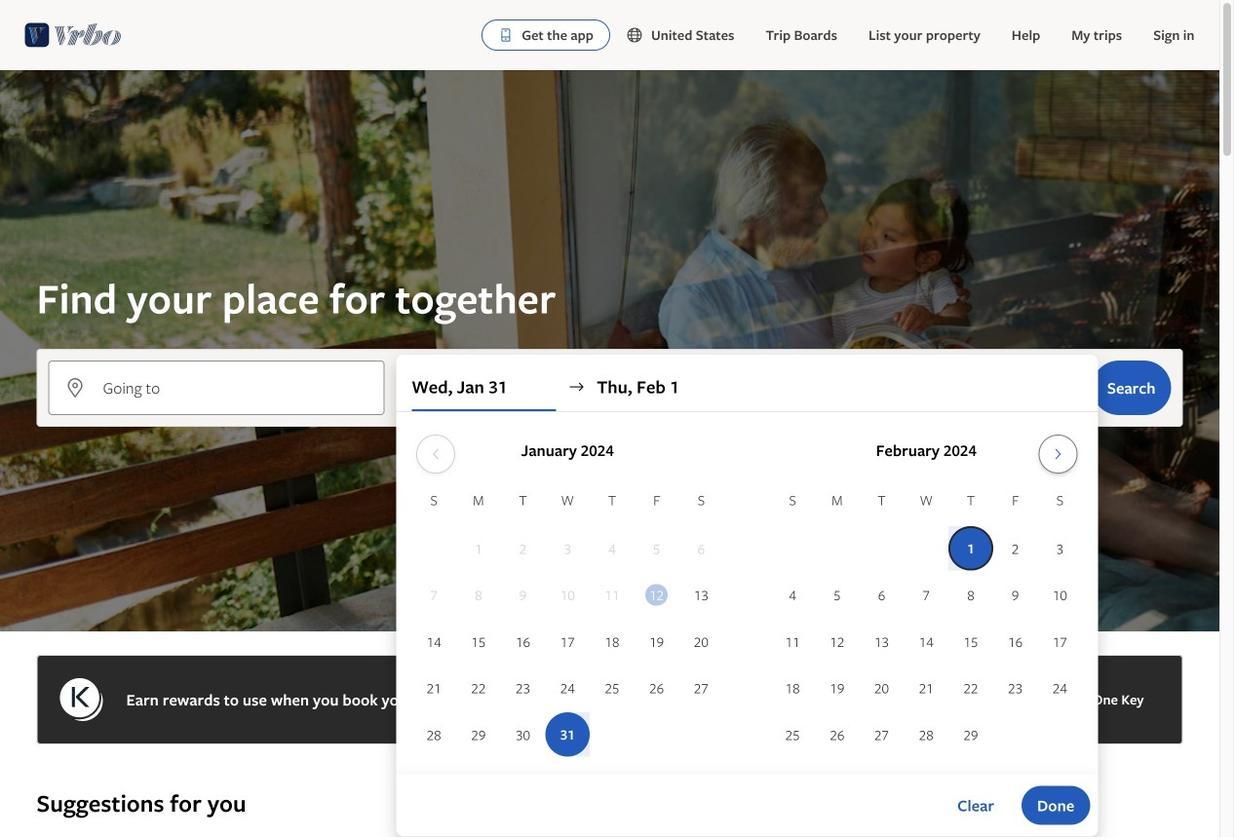 Task type: describe. For each thing, give the bounding box(es) containing it.
wizard region
[[0, 70, 1220, 837]]

vrbo logo image
[[25, 19, 122, 51]]

directional image
[[568, 378, 585, 396]]

next month image
[[1047, 446, 1070, 462]]



Task type: locate. For each thing, give the bounding box(es) containing it.
today element
[[646, 585, 668, 606]]

application
[[412, 427, 1082, 759]]

small image
[[626, 26, 651, 44]]

previous month image
[[424, 446, 447, 462]]

february 2024 element
[[770, 489, 1082, 759]]

january 2024 element
[[412, 489, 724, 759]]

download the app button image
[[498, 27, 514, 43]]

recently viewed region
[[25, 756, 1195, 788]]

application inside wizard region
[[412, 427, 1082, 759]]

main content
[[0, 70, 1220, 837]]



Task type: vqa. For each thing, say whether or not it's contained in the screenshot.
previous month image
yes



